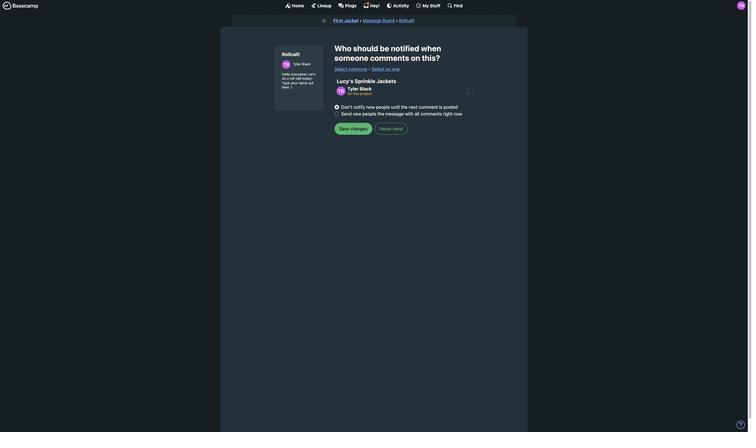 Task type: describe. For each thing, give the bounding box(es) containing it.
the for project
[[354, 92, 359, 96]]

one
[[392, 66, 400, 72]]

home
[[292, 3, 304, 8]]

send new people the message             with all comments right now
[[341, 111, 462, 117]]

until
[[391, 105, 400, 110]]

1 horizontal spatial tyler black image
[[337, 87, 346, 96]]

0 horizontal spatial tyler black image
[[282, 60, 291, 69]]

sprinkle
[[355, 78, 376, 84]]

on
[[348, 92, 353, 96]]

never mind
[[380, 126, 403, 132]]

1 horizontal spatial rollcall!
[[399, 18, 415, 23]]

is
[[439, 105, 443, 110]]

never mind link
[[375, 123, 408, 135]]

2 › from the left
[[396, 18, 398, 23]]

select no one button
[[372, 66, 400, 72]]

my
[[423, 3, 429, 8]]

on
[[411, 53, 420, 63]]

this?
[[422, 53, 440, 63]]

message
[[363, 18, 382, 23]]

pings button
[[338, 3, 357, 8]]

first jacket link
[[333, 18, 359, 23]]

hello
[[282, 72, 290, 76]]

message
[[386, 111, 404, 117]]

don't notify new people until the next comment is posted
[[341, 105, 458, 110]]

:)
[[290, 85, 292, 90]]

notify
[[354, 105, 365, 110]]

hey!
[[370, 3, 380, 8]]

right
[[443, 111, 453, 117]]

here
[[282, 85, 289, 90]]

never
[[380, 126, 392, 132]]

activity link
[[387, 3, 409, 8]]

today!
[[302, 77, 312, 81]]

don't
[[341, 105, 353, 110]]

0 vertical spatial people
[[376, 105, 390, 110]]

first
[[333, 18, 343, 23]]

comments inside who should be notified when someone comments on this?
[[370, 53, 410, 63]]

when
[[421, 44, 442, 53]]

2 select from the left
[[372, 66, 385, 72]]

your
[[291, 81, 298, 85]]

first jacket
[[333, 18, 359, 23]]

lineup
[[318, 3, 332, 8]]

everyone
[[349, 66, 367, 72]]

› message board › rollcall!
[[360, 18, 415, 23]]

tyler black
[[293, 62, 311, 66]]

1 vertical spatial people
[[363, 111, 377, 117]]

no
[[386, 66, 391, 72]]

posted
[[444, 105, 458, 110]]

board
[[383, 18, 395, 23]]

type
[[282, 81, 290, 85]]

rollcall! link
[[399, 18, 415, 23]]

switch accounts image
[[2, 1, 38, 10]]

be
[[380, 44, 389, 53]]

who
[[335, 44, 352, 53]]

select everyone • select no one
[[335, 66, 400, 72]]

find button
[[447, 3, 463, 8]]

2 horizontal spatial tyler black image
[[738, 1, 746, 10]]

2 horizontal spatial the
[[401, 105, 408, 110]]

find
[[454, 3, 463, 8]]

hello everyone! let's do a roll call today! type your name out here :)
[[282, 72, 316, 90]]

black for tyler black on the project
[[360, 86, 372, 91]]

1 vertical spatial comments
[[421, 111, 442, 117]]



Task type: vqa. For each thing, say whether or not it's contained in the screenshot.
some
no



Task type: locate. For each thing, give the bounding box(es) containing it.
mind
[[393, 126, 403, 132]]

1 horizontal spatial select
[[372, 66, 385, 72]]

0 vertical spatial comments
[[370, 53, 410, 63]]

now
[[454, 111, 462, 117]]

2 vertical spatial tyler black image
[[337, 87, 346, 96]]

notified
[[391, 44, 420, 53]]

•
[[369, 66, 371, 72]]

1 vertical spatial rollcall!
[[282, 52, 300, 57]]

1 vertical spatial the
[[401, 105, 408, 110]]

0 horizontal spatial ›
[[360, 18, 362, 23]]

with
[[405, 111, 414, 117]]

roll
[[290, 77, 295, 81]]

black inside tyler black on the project
[[360, 86, 372, 91]]

tyler inside tyler black on the project
[[348, 86, 359, 91]]

the for message
[[378, 111, 384, 117]]

tyler for tyler black on the project
[[348, 86, 359, 91]]

send
[[341, 111, 352, 117]]

new
[[367, 105, 375, 110], [353, 111, 362, 117]]

rollcall!
[[399, 18, 415, 23], [282, 52, 300, 57]]

1 vertical spatial tyler black image
[[282, 60, 291, 69]]

0 horizontal spatial the
[[354, 92, 359, 96]]

0 horizontal spatial black
[[302, 62, 311, 66]]

0 horizontal spatial select
[[335, 66, 348, 72]]

›
[[360, 18, 362, 23], [396, 18, 398, 23]]

let's
[[308, 72, 316, 76]]

lineup link
[[311, 3, 332, 8]]

0 vertical spatial the
[[354, 92, 359, 96]]

select everyone button
[[335, 66, 367, 72]]

1 horizontal spatial new
[[367, 105, 375, 110]]

who should be notified when someone comments on this?
[[335, 44, 442, 63]]

next
[[409, 105, 418, 110]]

1 horizontal spatial comments
[[421, 111, 442, 117]]

people left 'until'
[[376, 105, 390, 110]]

name
[[299, 81, 308, 85]]

tyler up everyone! at left top
[[293, 62, 301, 66]]

the up "send new people the message             with all comments right now" in the top of the page
[[401, 105, 408, 110]]

message board link
[[363, 18, 395, 23]]

1 › from the left
[[360, 18, 362, 23]]

pings
[[345, 3, 357, 8]]

hey! button
[[364, 2, 380, 8]]

home link
[[285, 3, 304, 8]]

the
[[354, 92, 359, 96], [401, 105, 408, 110], [378, 111, 384, 117]]

rollcall! up tyler black
[[282, 52, 300, 57]]

black up let's
[[302, 62, 311, 66]]

1 vertical spatial black
[[360, 86, 372, 91]]

comments down comment
[[421, 111, 442, 117]]

lucy's
[[337, 78, 354, 84]]

comments down be
[[370, 53, 410, 63]]

1 horizontal spatial black
[[360, 86, 372, 91]]

activity
[[393, 3, 409, 8]]

0 vertical spatial black
[[302, 62, 311, 66]]

black up project
[[360, 86, 372, 91]]

tyler black on the project
[[348, 86, 372, 96]]

new down notify
[[353, 111, 362, 117]]

0 vertical spatial tyler
[[293, 62, 301, 66]]

select up lucy's
[[335, 66, 348, 72]]

1 horizontal spatial tyler
[[348, 86, 359, 91]]

new right notify
[[367, 105, 375, 110]]

lucy's sprinkle jackets
[[337, 78, 397, 84]]

jacket
[[344, 18, 359, 23]]

call
[[296, 77, 301, 81]]

0 horizontal spatial new
[[353, 111, 362, 117]]

1 select from the left
[[335, 66, 348, 72]]

None submit
[[335, 123, 373, 135]]

jackets
[[377, 78, 397, 84]]

tyler up on on the left of page
[[348, 86, 359, 91]]

select
[[335, 66, 348, 72], [372, 66, 385, 72]]

the left message
[[378, 111, 384, 117]]

0 horizontal spatial comments
[[370, 53, 410, 63]]

1 vertical spatial new
[[353, 111, 362, 117]]

1 horizontal spatial the
[[378, 111, 384, 117]]

rollcall! down activity
[[399, 18, 415, 23]]

out
[[309, 81, 314, 85]]

my stuff button
[[416, 3, 441, 8]]

black for tyler black
[[302, 62, 311, 66]]

› right jacket
[[360, 18, 362, 23]]

0 horizontal spatial tyler
[[293, 62, 301, 66]]

people
[[376, 105, 390, 110], [363, 111, 377, 117]]

black
[[302, 62, 311, 66], [360, 86, 372, 91]]

everyone!
[[291, 72, 307, 76]]

0 vertical spatial tyler black image
[[738, 1, 746, 10]]

0 horizontal spatial rollcall!
[[282, 52, 300, 57]]

should
[[353, 44, 378, 53]]

my stuff
[[423, 3, 441, 8]]

people down notify
[[363, 111, 377, 117]]

all
[[415, 111, 420, 117]]

tyler for tyler black
[[293, 62, 301, 66]]

1 vertical spatial tyler
[[348, 86, 359, 91]]

stuff
[[430, 3, 441, 8]]

2 vertical spatial the
[[378, 111, 384, 117]]

› right the board
[[396, 18, 398, 23]]

the right on on the left of page
[[354, 92, 359, 96]]

0 vertical spatial rollcall!
[[399, 18, 415, 23]]

0 vertical spatial new
[[367, 105, 375, 110]]

someone
[[335, 53, 369, 63]]

comment
[[419, 105, 438, 110]]

tyler black image
[[738, 1, 746, 10], [282, 60, 291, 69], [337, 87, 346, 96]]

select right •
[[372, 66, 385, 72]]

a
[[287, 77, 289, 81]]

comments
[[370, 53, 410, 63], [421, 111, 442, 117]]

1 horizontal spatial ›
[[396, 18, 398, 23]]

do
[[282, 77, 286, 81]]

tyler
[[293, 62, 301, 66], [348, 86, 359, 91]]

the inside tyler black on the project
[[354, 92, 359, 96]]

main element
[[0, 0, 748, 11]]

project
[[360, 92, 372, 96]]



